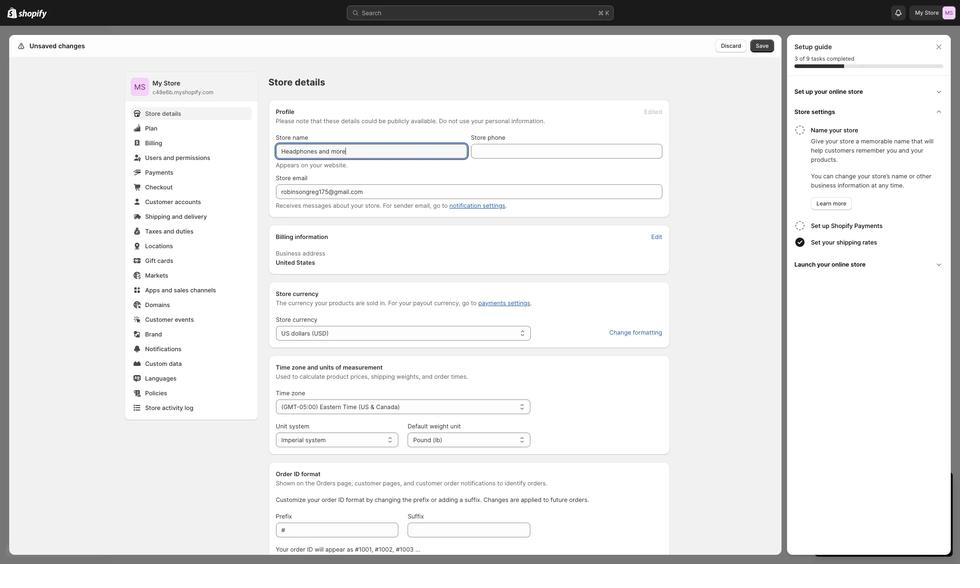 Task type: locate. For each thing, give the bounding box(es) containing it.
set up launch
[[811, 239, 821, 246]]

system right imperial
[[305, 437, 326, 444]]

will left appear
[[315, 546, 324, 554]]

0 vertical spatial my
[[915, 9, 923, 16]]

c48e6b.myshopify.com
[[153, 89, 214, 96]]

shipping down set up shopify payments
[[837, 239, 861, 246]]

notification settings link
[[450, 202, 505, 209]]

discard
[[721, 42, 741, 49]]

name for give your store a memorable name that will help customers remember you and your products.
[[894, 138, 910, 145]]

orders. up applied
[[528, 480, 548, 487]]

customer down checkout
[[145, 198, 173, 206]]

0 vertical spatial information
[[838, 182, 870, 189]]

and inside give your store a memorable name that will help customers remember you and your products.
[[899, 147, 909, 154]]

1 vertical spatial of
[[335, 364, 341, 371]]

format up orders
[[301, 471, 321, 478]]

1 horizontal spatial that
[[912, 138, 923, 145]]

1 vertical spatial will
[[315, 546, 324, 554]]

1 horizontal spatial store details
[[268, 77, 325, 88]]

system
[[289, 423, 309, 430], [305, 437, 326, 444]]

0 vertical spatial currency
[[293, 290, 319, 298]]

that inside give your store a memorable name that will help customers remember you and your products.
[[912, 138, 923, 145]]

0 vertical spatial store details
[[268, 77, 325, 88]]

name inside give your store a memorable name that will help customers remember you and your products.
[[894, 138, 910, 145]]

0 vertical spatial go
[[433, 202, 440, 209]]

1 horizontal spatial details
[[295, 77, 325, 88]]

0 vertical spatial of
[[800, 55, 805, 62]]

0 horizontal spatial store details
[[145, 110, 181, 117]]

activity
[[162, 404, 183, 412]]

time up (gmt-
[[276, 390, 290, 397]]

1 vertical spatial settings
[[483, 202, 505, 209]]

your left payout
[[399, 300, 411, 307]]

name down "note"
[[293, 134, 308, 141]]

payments up rates
[[855, 222, 883, 230]]

ms button
[[130, 78, 149, 96]]

system for imperial system
[[305, 437, 326, 444]]

of up product
[[335, 364, 341, 371]]

to inside order id format shown on the orders page, customer pages, and customer order notifications to identify orders.
[[497, 480, 503, 487]]

1 horizontal spatial shipping
[[837, 239, 861, 246]]

settings down store email text field
[[483, 202, 505, 209]]

publicly
[[388, 117, 409, 125]]

your down 'shopify'
[[822, 239, 835, 246]]

details left could
[[341, 117, 360, 125]]

page,
[[337, 480, 353, 487]]

for inside store currency the currency your products are sold in. for your payout currency, go to payments settings .
[[388, 300, 397, 307]]

0 horizontal spatial my
[[153, 79, 162, 87]]

shipping
[[837, 239, 861, 246], [371, 373, 395, 381]]

name for you can change your store's name or other business information at any time.
[[892, 173, 907, 180]]

messages
[[303, 202, 331, 209]]

0 horizontal spatial shipping
[[371, 373, 395, 381]]

0 vertical spatial are
[[356, 300, 365, 307]]

0 horizontal spatial customer
[[355, 480, 381, 487]]

customer up customize your order id format by changing the prefix or adding a suffix. changes are applied to future orders.
[[416, 480, 442, 487]]

markets
[[145, 272, 168, 279]]

my store image up plan
[[130, 78, 149, 96]]

information down change
[[838, 182, 870, 189]]

1 customer from the top
[[145, 198, 173, 206]]

0 horizontal spatial settings
[[483, 202, 505, 209]]

payments up checkout
[[145, 169, 173, 176]]

formatting
[[633, 329, 662, 336]]

0 vertical spatial up
[[806, 88, 813, 95]]

1 vertical spatial information
[[295, 233, 328, 241]]

2 vertical spatial settings
[[508, 300, 530, 307]]

or left the other
[[909, 173, 915, 180]]

weight
[[430, 423, 449, 430]]

gift cards link
[[130, 254, 252, 267]]

format inside order id format shown on the orders page, customer pages, and customer order notifications to identify orders.
[[301, 471, 321, 478]]

1 horizontal spatial id
[[307, 546, 313, 554]]

0 horizontal spatial will
[[315, 546, 324, 554]]

default weight unit
[[408, 423, 461, 430]]

0 vertical spatial zone
[[292, 364, 306, 371]]

1 horizontal spatial or
[[909, 173, 915, 180]]

Store name text field
[[276, 144, 467, 159]]

1 vertical spatial on
[[297, 480, 304, 487]]

up inside set up shopify payments button
[[822, 222, 830, 230]]

to right used at the left of page
[[292, 373, 298, 381]]

1 vertical spatial set
[[811, 222, 821, 230]]

billing for billing
[[145, 139, 162, 147]]

currency
[[293, 290, 319, 298], [288, 300, 313, 307], [293, 316, 317, 323]]

details up "note"
[[295, 77, 325, 88]]

set inside button
[[811, 222, 821, 230]]

0 vertical spatial settings
[[812, 108, 835, 115]]

your right you
[[911, 147, 924, 154]]

set
[[795, 88, 804, 95], [811, 222, 821, 230], [811, 239, 821, 246]]

use
[[460, 117, 470, 125]]

on up "email"
[[301, 161, 308, 169]]

0 vertical spatial shipping
[[837, 239, 861, 246]]

and inside shipping and delivery link
[[172, 213, 183, 220]]

. right payments
[[530, 300, 532, 307]]

products.
[[811, 156, 838, 163]]

1 vertical spatial time
[[276, 390, 290, 397]]

orders. right future
[[569, 496, 589, 504]]

billing for billing information
[[276, 233, 293, 241]]

0 vertical spatial or
[[909, 173, 915, 180]]

shipping down measurement
[[371, 373, 395, 381]]

zone up (gmt-
[[291, 390, 305, 397]]

custom data link
[[130, 358, 252, 370]]

store currency the currency your products are sold in. for your payout currency, go to payments settings .
[[276, 290, 532, 307]]

set your shipping rates button
[[811, 234, 947, 251]]

1 vertical spatial up
[[822, 222, 830, 230]]

1 horizontal spatial will
[[925, 138, 934, 145]]

1 horizontal spatial shopify image
[[19, 10, 47, 19]]

adding
[[439, 496, 458, 504]]

and right 'users'
[[163, 154, 174, 161]]

store inside give your store a memorable name that will help customers remember you and your products.
[[840, 138, 854, 145]]

id left appear
[[307, 546, 313, 554]]

2 horizontal spatial id
[[338, 496, 344, 504]]

billing inside shop settings menu element
[[145, 139, 162, 147]]

name up you
[[894, 138, 910, 145]]

up left 'shopify'
[[822, 222, 830, 230]]

go right currency,
[[462, 300, 469, 307]]

email,
[[415, 202, 432, 209]]

order right your
[[290, 546, 305, 554]]

set up your online store button
[[791, 81, 947, 102]]

shop settings menu element
[[125, 72, 257, 420]]

3 of 9 tasks completed
[[795, 55, 855, 62]]

zone up calculate
[[292, 364, 306, 371]]

1 vertical spatial are
[[510, 496, 519, 504]]

1 vertical spatial zone
[[291, 390, 305, 397]]

are left "sold"
[[356, 300, 365, 307]]

learn more link
[[811, 197, 852, 210]]

checkout link
[[130, 181, 252, 194]]

time inside time zone and units of measurement used to calculate product prices, shipping weights, and order times.
[[276, 364, 290, 371]]

and inside users and permissions link
[[163, 154, 174, 161]]

0 vertical spatial a
[[856, 138, 859, 145]]

...
[[415, 546, 420, 554]]

1 horizontal spatial billing
[[276, 233, 293, 241]]

appear
[[325, 546, 345, 554]]

or inside you can change your store's name or other business information at any time.
[[909, 173, 915, 180]]

states
[[296, 259, 315, 266]]

id
[[294, 471, 300, 478], [338, 496, 344, 504], [307, 546, 313, 554]]

1 vertical spatial orders.
[[569, 496, 589, 504]]

my store image right my store
[[943, 6, 956, 19]]

shopify image
[[7, 7, 17, 18], [19, 10, 47, 19]]

1 vertical spatial payments
[[855, 222, 883, 230]]

1 vertical spatial my
[[153, 79, 162, 87]]

store details up profile at the top left of the page
[[268, 77, 325, 88]]

my store image inside shop settings menu element
[[130, 78, 149, 96]]

0 horizontal spatial billing
[[145, 139, 162, 147]]

1 horizontal spatial payments
[[855, 222, 883, 230]]

my
[[915, 9, 923, 16], [153, 79, 162, 87]]

zone for time zone
[[291, 390, 305, 397]]

system for unit system
[[289, 423, 309, 430]]

1 vertical spatial customer
[[145, 316, 173, 323]]

for right store.
[[383, 202, 392, 209]]

shipping inside button
[[837, 239, 861, 246]]

2 customer from the left
[[416, 480, 442, 487]]

customer up by
[[355, 480, 381, 487]]

suffix
[[408, 513, 424, 520]]

apps and sales channels link
[[130, 284, 252, 297]]

to left payments
[[471, 300, 477, 307]]

1 vertical spatial .
[[530, 300, 532, 307]]

the left orders
[[305, 480, 315, 487]]

on right shown
[[297, 480, 304, 487]]

for
[[383, 202, 392, 209], [388, 300, 397, 307]]

measurement
[[343, 364, 383, 371]]

channels
[[190, 287, 216, 294]]

remember
[[856, 147, 885, 154]]

will up the other
[[925, 138, 934, 145]]

my for my store
[[915, 9, 923, 16]]

set for set your shipping rates
[[811, 239, 821, 246]]

up inside set up your online store button
[[806, 88, 813, 95]]

store inside store currency the currency your products are sold in. for your payout currency, go to payments settings .
[[276, 290, 291, 298]]

.
[[505, 202, 507, 209], [530, 300, 532, 307]]

1 vertical spatial online
[[832, 261, 849, 268]]

information up address
[[295, 233, 328, 241]]

0 horizontal spatial that
[[311, 117, 322, 125]]

store settings button
[[791, 102, 947, 122]]

and inside order id format shown on the orders page, customer pages, and customer order notifications to identify orders.
[[404, 480, 414, 487]]

1 customer from the left
[[355, 480, 381, 487]]

and right pages,
[[404, 480, 414, 487]]

online up store settings
[[829, 88, 847, 95]]

0 vertical spatial will
[[925, 138, 934, 145]]

0 vertical spatial time
[[276, 364, 290, 371]]

and right taxes
[[163, 228, 174, 235]]

1 horizontal spatial customer
[[416, 480, 442, 487]]

users and permissions
[[145, 154, 210, 161]]

1 horizontal spatial my store image
[[943, 6, 956, 19]]

users
[[145, 154, 162, 161]]

changing
[[375, 496, 401, 504]]

0 horizontal spatial go
[[433, 202, 440, 209]]

personal
[[485, 117, 510, 125]]

and right apps
[[162, 287, 172, 294]]

gift cards
[[145, 257, 173, 265]]

settings right payments
[[508, 300, 530, 307]]

0 horizontal spatial a
[[460, 496, 463, 504]]

1 horizontal spatial are
[[510, 496, 519, 504]]

&
[[371, 404, 374, 411]]

payments
[[145, 169, 173, 176], [855, 222, 883, 230]]

0 vertical spatial format
[[301, 471, 321, 478]]

. down store email text field
[[505, 202, 507, 209]]

1 horizontal spatial settings
[[508, 300, 530, 307]]

and right weights,
[[422, 373, 433, 381]]

set right "mark set up shopify payments as done" icon
[[811, 222, 821, 230]]

address
[[303, 250, 325, 257]]

a left suffix.
[[460, 496, 463, 504]]

details
[[295, 77, 325, 88], [162, 110, 181, 117], [341, 117, 360, 125]]

and right you
[[899, 147, 909, 154]]

times.
[[451, 373, 468, 381]]

1 vertical spatial a
[[460, 496, 463, 504]]

events
[[175, 316, 194, 323]]

up for shopify
[[822, 222, 830, 230]]

0 vertical spatial orders.
[[528, 480, 548, 487]]

time for time zone and units of measurement used to calculate product prices, shipping weights, and order times.
[[276, 364, 290, 371]]

that inside "settings" dialog
[[311, 117, 322, 125]]

that right "note"
[[311, 117, 322, 125]]

1 vertical spatial that
[[912, 138, 923, 145]]

billing up business
[[276, 233, 293, 241]]

Suffix text field
[[408, 523, 530, 538]]

1 vertical spatial my store image
[[130, 78, 149, 96]]

3 days left in your trial element
[[815, 496, 953, 557]]

0 vertical spatial that
[[311, 117, 322, 125]]

taxes and duties
[[145, 228, 194, 235]]

1 horizontal spatial .
[[530, 300, 532, 307]]

brand
[[145, 331, 162, 338]]

and inside "apps and sales channels" link
[[162, 287, 172, 294]]

appears on your website.
[[276, 161, 348, 169]]

billing up 'users'
[[145, 139, 162, 147]]

applied
[[521, 496, 542, 504]]

1 horizontal spatial up
[[822, 222, 830, 230]]

#1002,
[[375, 546, 394, 554]]

1 vertical spatial or
[[431, 496, 437, 504]]

system up imperial system
[[289, 423, 309, 430]]

guide
[[815, 43, 832, 51]]

time left (us
[[343, 404, 357, 411]]

0 vertical spatial payments
[[145, 169, 173, 176]]

0 horizontal spatial payments
[[145, 169, 173, 176]]

customize
[[276, 496, 306, 504]]

0 horizontal spatial up
[[806, 88, 813, 95]]

unit
[[450, 423, 461, 430]]

#1001,
[[355, 546, 373, 554]]

online down set your shipping rates
[[832, 261, 849, 268]]

information.
[[511, 117, 545, 125]]

0 vertical spatial system
[[289, 423, 309, 430]]

name up the time.
[[892, 173, 907, 180]]

set up store settings
[[795, 88, 804, 95]]

or inside "settings" dialog
[[431, 496, 437, 504]]

1 horizontal spatial my
[[915, 9, 923, 16]]

are inside store currency the currency your products are sold in. for your payout currency, go to payments settings .
[[356, 300, 365, 307]]

settings inside store currency the currency your products are sold in. for your payout currency, go to payments settings .
[[508, 300, 530, 307]]

go
[[433, 202, 440, 209], [462, 300, 469, 307]]

memorable
[[861, 138, 893, 145]]

business address united states
[[276, 250, 325, 266]]

zone inside time zone and units of measurement used to calculate product prices, shipping weights, and order times.
[[292, 364, 306, 371]]

id down page,
[[338, 496, 344, 504]]

id inside order id format shown on the orders page, customer pages, and customer order notifications to identify orders.
[[294, 471, 300, 478]]

1 vertical spatial go
[[462, 300, 469, 307]]

the inside order id format shown on the orders page, customer pages, and customer order notifications to identify orders.
[[305, 480, 315, 487]]

to left identify
[[497, 480, 503, 487]]

id right the order
[[294, 471, 300, 478]]

used
[[276, 373, 291, 381]]

that up the other
[[912, 138, 923, 145]]

set up shopify payments button
[[811, 218, 947, 234]]

order up adding
[[444, 480, 459, 487]]

1 vertical spatial shipping
[[371, 373, 395, 381]]

mark set up shopify payments as done image
[[795, 220, 806, 231]]

information inside "settings" dialog
[[295, 233, 328, 241]]

1 horizontal spatial orders.
[[569, 496, 589, 504]]

your left store's
[[858, 173, 870, 180]]

0 vertical spatial customer
[[145, 198, 173, 206]]

0 horizontal spatial format
[[301, 471, 321, 478]]

the left prefix
[[402, 496, 412, 504]]

up up store settings
[[806, 88, 813, 95]]

and inside 'taxes and duties' link
[[163, 228, 174, 235]]

2 customer from the top
[[145, 316, 173, 323]]

store name
[[276, 134, 308, 141]]

0 vertical spatial billing
[[145, 139, 162, 147]]

currency for store currency the currency your products are sold in. for your payout currency, go to payments settings .
[[293, 290, 319, 298]]

0 horizontal spatial information
[[295, 233, 328, 241]]

and down 'customer accounts'
[[172, 213, 183, 220]]

1 horizontal spatial a
[[856, 138, 859, 145]]

custom data
[[145, 360, 182, 368]]

customer inside 'link'
[[145, 198, 173, 206]]

format left by
[[346, 496, 365, 504]]

settings up name
[[812, 108, 835, 115]]

name your store element
[[793, 137, 947, 210]]

0 horizontal spatial id
[[294, 471, 300, 478]]

time up used at the left of page
[[276, 364, 290, 371]]

to left future
[[543, 496, 549, 504]]

Store phone text field
[[471, 144, 662, 159]]

1 vertical spatial billing
[[276, 233, 293, 241]]

0 horizontal spatial orders.
[[528, 480, 548, 487]]

are left applied
[[510, 496, 519, 504]]

up
[[806, 88, 813, 95], [822, 222, 830, 230]]

of left the 9
[[800, 55, 805, 62]]

1 horizontal spatial go
[[462, 300, 469, 307]]

go inside store currency the currency your products are sold in. for your payout currency, go to payments settings .
[[462, 300, 469, 307]]

a up remember
[[856, 138, 859, 145]]

1 horizontal spatial information
[[838, 182, 870, 189]]

order left times.
[[434, 373, 449, 381]]

imperial system
[[281, 437, 326, 444]]

2 vertical spatial currency
[[293, 316, 317, 323]]

your down name your store
[[826, 138, 838, 145]]

name your store button
[[811, 122, 947, 137]]

and
[[899, 147, 909, 154], [163, 154, 174, 161], [172, 213, 183, 220], [163, 228, 174, 235], [162, 287, 172, 294], [307, 364, 318, 371], [422, 373, 433, 381], [404, 480, 414, 487]]

0 vertical spatial the
[[305, 480, 315, 487]]

up for your
[[806, 88, 813, 95]]

go right 'email,'
[[433, 202, 440, 209]]

store details up plan
[[145, 110, 181, 117]]

0 vertical spatial id
[[294, 471, 300, 478]]

1 vertical spatial the
[[402, 496, 412, 504]]

customer down domains
[[145, 316, 173, 323]]

my inside my store c48e6b.myshopify.com
[[153, 79, 162, 87]]

your down orders
[[307, 496, 320, 504]]

name inside you can change your store's name or other business information at any time.
[[892, 173, 907, 180]]

0 horizontal spatial are
[[356, 300, 365, 307]]

or right prefix
[[431, 496, 437, 504]]

my store
[[915, 9, 939, 16]]

on
[[301, 161, 308, 169], [297, 480, 304, 487]]

0 horizontal spatial .
[[505, 202, 507, 209]]

my store image
[[943, 6, 956, 19], [130, 78, 149, 96]]

1 vertical spatial format
[[346, 496, 365, 504]]

for right in. on the left bottom
[[388, 300, 397, 307]]

details down c48e6b.myshopify.com
[[162, 110, 181, 117]]

0 vertical spatial set
[[795, 88, 804, 95]]

settings dialog
[[9, 35, 782, 565]]

store settings
[[795, 108, 835, 115]]

customer events link
[[130, 313, 252, 326]]

1 horizontal spatial of
[[800, 55, 805, 62]]

(gmt-
[[281, 404, 299, 411]]

delivery
[[184, 213, 207, 220]]



Task type: vqa. For each thing, say whether or not it's contained in the screenshot.
ID within Order ID format Shown on the Orders page, customer pages, and customer order notifications to identify orders.
yes



Task type: describe. For each thing, give the bounding box(es) containing it.
permissions
[[176, 154, 210, 161]]

orders. inside order id format shown on the orders page, customer pages, and customer order notifications to identify orders.
[[528, 480, 548, 487]]

product
[[327, 373, 349, 381]]

policies
[[145, 390, 167, 397]]

details inside shop settings menu element
[[162, 110, 181, 117]]

any
[[879, 182, 889, 189]]

notifications link
[[130, 343, 252, 356]]

to left notification
[[442, 202, 448, 209]]

policies link
[[130, 387, 252, 400]]

phone
[[488, 134, 505, 141]]

customer accounts link
[[130, 196, 252, 208]]

taxes
[[145, 228, 162, 235]]

your up store settings
[[815, 88, 828, 95]]

payments inside shop settings menu element
[[145, 169, 173, 176]]

about
[[333, 202, 349, 209]]

store inside my store c48e6b.myshopify.com
[[164, 79, 180, 87]]

imperial
[[281, 437, 304, 444]]

settings
[[28, 42, 54, 50]]

website.
[[324, 161, 348, 169]]

dollars
[[291, 330, 310, 337]]

settings inside button
[[812, 108, 835, 115]]

your right launch
[[817, 261, 830, 268]]

your inside you can change your store's name or other business information at any time.
[[858, 173, 870, 180]]

your right name
[[829, 127, 842, 134]]

could
[[362, 117, 377, 125]]

apps and sales channels
[[145, 287, 216, 294]]

currency,
[[434, 300, 460, 307]]

sender
[[394, 202, 413, 209]]

05:00)
[[299, 404, 318, 411]]

mark name your store as done image
[[795, 125, 806, 136]]

customers
[[825, 147, 855, 154]]

0 vertical spatial online
[[829, 88, 847, 95]]

you
[[887, 147, 897, 154]]

0 vertical spatial on
[[301, 161, 308, 169]]

at
[[871, 182, 877, 189]]

set up your online store
[[795, 88, 863, 95]]

canada)
[[376, 404, 400, 411]]

order down orders
[[322, 496, 337, 504]]

2 vertical spatial time
[[343, 404, 357, 411]]

united
[[276, 259, 295, 266]]

notifications
[[461, 480, 496, 487]]

shown
[[276, 480, 295, 487]]

store inside button
[[795, 108, 810, 115]]

2 vertical spatial id
[[307, 546, 313, 554]]

time zone
[[276, 390, 305, 397]]

order inside time zone and units of measurement used to calculate product prices, shipping weights, and order times.
[[434, 373, 449, 381]]

my for my store c48e6b.myshopify.com
[[153, 79, 162, 87]]

to inside store currency the currency your products are sold in. for your payout currency, go to payments settings .
[[471, 300, 477, 307]]

1 vertical spatial currency
[[288, 300, 313, 307]]

discard button
[[716, 40, 747, 52]]

Store email text field
[[276, 185, 662, 199]]

name
[[811, 127, 828, 134]]

store activity log link
[[130, 402, 252, 415]]

will inside "settings" dialog
[[315, 546, 324, 554]]

k
[[605, 9, 609, 17]]

store details inside shop settings menu element
[[145, 110, 181, 117]]

0 vertical spatial for
[[383, 202, 392, 209]]

change formatting
[[609, 329, 662, 336]]

suffix.
[[465, 496, 482, 504]]

pound (lb)
[[413, 437, 442, 444]]

your right use
[[471, 117, 484, 125]]

name inside "settings" dialog
[[293, 134, 308, 141]]

shopify
[[831, 222, 853, 230]]

please note that these details could be publicly available. do not use your personal information.
[[276, 117, 545, 125]]

time for time zone
[[276, 390, 290, 397]]

set for set up your online store
[[795, 88, 804, 95]]

of inside time zone and units of measurement used to calculate product prices, shipping weights, and order times.
[[335, 364, 341, 371]]

customer for customer accounts
[[145, 198, 173, 206]]

by
[[366, 496, 373, 504]]

billing link
[[130, 137, 252, 150]]

unit system
[[276, 423, 309, 430]]

of inside 'setup guide' dialog
[[800, 55, 805, 62]]

your order id will appear as #1001, #1002, #1003 ...
[[276, 546, 420, 554]]

launch your online store button
[[791, 254, 947, 275]]

payments
[[478, 300, 506, 307]]

(gmt-05:00) eastern time (us & canada)
[[281, 404, 400, 411]]

store.
[[365, 202, 381, 209]]

notifications
[[145, 346, 182, 353]]

store phone
[[471, 134, 505, 141]]

not
[[449, 117, 458, 125]]

0 horizontal spatial shopify image
[[7, 7, 17, 18]]

tasks
[[811, 55, 825, 62]]

pound
[[413, 437, 431, 444]]

rates
[[863, 239, 877, 246]]

setup guide dialog
[[787, 35, 951, 555]]

profile
[[276, 108, 294, 115]]

receives
[[276, 202, 301, 209]]

languages
[[145, 375, 177, 382]]

please
[[276, 117, 295, 125]]

domains
[[145, 301, 170, 309]]

time zone and units of measurement used to calculate product prices, shipping weights, and order times.
[[276, 364, 468, 381]]

currency for store currency
[[293, 316, 317, 323]]

order
[[276, 471, 292, 478]]

plan link
[[130, 122, 252, 135]]

set for set up shopify payments
[[811, 222, 821, 230]]

(lb)
[[433, 437, 442, 444]]

your left products at the left bottom
[[315, 300, 327, 307]]

your left website. on the left of page
[[310, 161, 322, 169]]

customer for customer events
[[145, 316, 173, 323]]

and up calculate
[[307, 364, 318, 371]]

shipping and delivery link
[[130, 210, 252, 223]]

on inside order id format shown on the orders page, customer pages, and customer order notifications to identify orders.
[[297, 480, 304, 487]]

1 horizontal spatial format
[[346, 496, 365, 504]]

0 vertical spatial my store image
[[943, 6, 956, 19]]

a inside "settings" dialog
[[460, 496, 463, 504]]

store email
[[276, 174, 308, 182]]

prefix
[[413, 496, 429, 504]]

customer accounts
[[145, 198, 201, 206]]

your left store.
[[351, 202, 364, 209]]

change formatting button
[[604, 326, 668, 339]]

plan
[[145, 125, 157, 132]]

⌘ k
[[598, 9, 609, 17]]

custom
[[145, 360, 167, 368]]

information inside you can change your store's name or other business information at any time.
[[838, 182, 870, 189]]

shipping inside time zone and units of measurement used to calculate product prices, shipping weights, and order times.
[[371, 373, 395, 381]]

Prefix text field
[[276, 523, 399, 538]]

future
[[551, 496, 568, 504]]

give
[[811, 138, 824, 145]]

shipping and delivery
[[145, 213, 207, 220]]

payments inside button
[[855, 222, 883, 230]]

. inside store currency the currency your products are sold in. for your payout currency, go to payments settings .
[[530, 300, 532, 307]]

will inside give your store a memorable name that will help customers remember you and your products.
[[925, 138, 934, 145]]

a inside give your store a memorable name that will help customers remember you and your products.
[[856, 138, 859, 145]]

to inside time zone and units of measurement used to calculate product prices, shipping weights, and order times.
[[292, 373, 298, 381]]

these
[[324, 117, 339, 125]]

order inside order id format shown on the orders page, customer pages, and customer order notifications to identify orders.
[[444, 480, 459, 487]]

search
[[362, 9, 382, 17]]

more
[[833, 200, 847, 207]]

products
[[329, 300, 354, 307]]

zone for time zone and units of measurement used to calculate product prices, shipping weights, and order times.
[[292, 364, 306, 371]]

shipping
[[145, 213, 170, 220]]

edit
[[651, 233, 662, 241]]

payments settings link
[[478, 300, 530, 307]]

be
[[379, 117, 386, 125]]

1 vertical spatial id
[[338, 496, 344, 504]]

change
[[835, 173, 856, 180]]

change
[[609, 329, 631, 336]]

2 horizontal spatial details
[[341, 117, 360, 125]]

business
[[276, 250, 301, 257]]

the
[[276, 300, 287, 307]]



